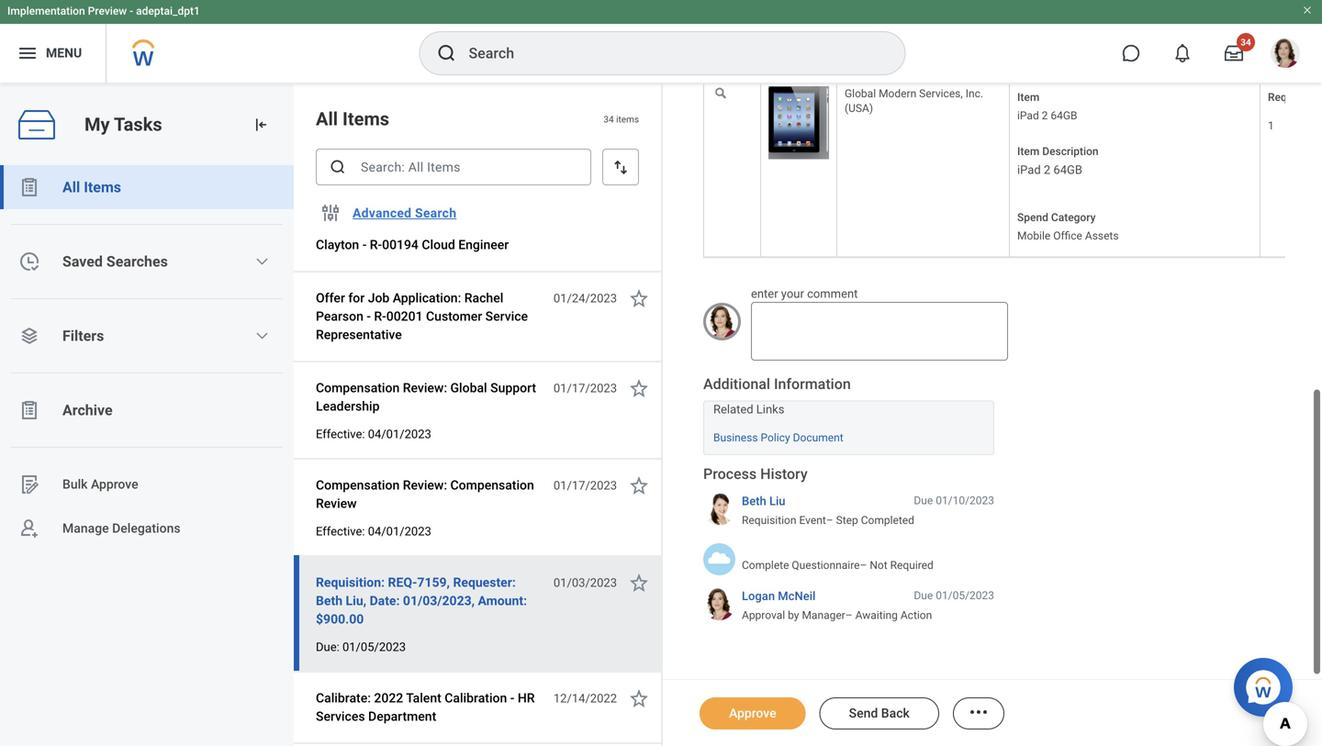 Task type: vqa. For each thing, say whether or not it's contained in the screenshot.


Task type: locate. For each thing, give the bounding box(es) containing it.
0 horizontal spatial items
[[84, 179, 121, 196]]

34 inside item list element
[[604, 114, 614, 125]]

amount:
[[478, 594, 527, 609]]

1 vertical spatial all
[[62, 179, 80, 196]]

item inside item description ipad 2 64gb
[[1017, 145, 1040, 158]]

due for liu
[[914, 494, 933, 507]]

inc.
[[966, 87, 984, 100]]

effective: for compensation review: compensation review
[[316, 525, 365, 539]]

application: up cloud
[[393, 219, 461, 234]]

– left not
[[860, 559, 867, 572]]

1 effective: 04/01/2023 from the top
[[316, 427, 431, 441]]

34 items
[[604, 114, 639, 125]]

application: inside offer for job application: rachel pearson ‎- r-00201 customer service representative
[[393, 291, 461, 306]]

date:
[[370, 594, 400, 609]]

2 review: from the top
[[403, 478, 447, 493]]

04/01/2023 down compensation review: global support leadership
[[368, 427, 431, 441]]

approve
[[91, 477, 138, 492], [729, 706, 777, 721]]

due 01/05/2023
[[914, 590, 995, 603]]

1 vertical spatial job
[[368, 291, 390, 306]]

0 vertical spatial all
[[316, 108, 338, 130]]

Search: All Items text field
[[316, 149, 591, 185]]

1 horizontal spatial all items
[[316, 108, 389, 130]]

Search Workday  search field
[[469, 33, 867, 73]]

due for mcneil
[[914, 590, 933, 603]]

due
[[914, 494, 933, 507], [914, 590, 933, 603]]

for inside offer for job application: rachel pearson ‎- r-00201 customer service representative
[[348, 291, 365, 306]]

0 vertical spatial search image
[[436, 42, 458, 64]]

2 01/17/2023 from the top
[[554, 479, 617, 493]]

34 for 34
[[1241, 37, 1251, 48]]

perspective image
[[18, 325, 40, 347]]

all items inside item list element
[[316, 108, 389, 130]]

beth up $900.00
[[316, 594, 343, 609]]

all right transformation import icon
[[316, 108, 338, 130]]

job up 00201
[[368, 291, 390, 306]]

2 up description
[[1042, 109, 1048, 122]]

0 vertical spatial offer
[[316, 219, 345, 234]]

items inside item list element
[[343, 108, 389, 130]]

bulk approve
[[62, 477, 138, 492]]

1 vertical spatial 01/17/2023
[[554, 479, 617, 493]]

1 vertical spatial search image
[[329, 158, 347, 176]]

2 vertical spatial –
[[846, 609, 853, 622]]

01/05/2023 for due 01/05/2023
[[936, 590, 995, 603]]

0 vertical spatial due
[[914, 494, 933, 507]]

offer
[[316, 219, 345, 234], [316, 291, 345, 306]]

items
[[616, 114, 639, 125]]

01/05/2023 inside item list element
[[342, 641, 406, 654]]

34
[[1241, 37, 1251, 48], [604, 114, 614, 125]]

0 vertical spatial effective: 04/01/2023
[[316, 427, 431, 441]]

approve inside button
[[729, 706, 777, 721]]

0 vertical spatial beth
[[742, 494, 767, 508]]

review: down compensation review: global support leadership button at the left of the page
[[403, 478, 447, 493]]

0 horizontal spatial search image
[[329, 158, 347, 176]]

0 horizontal spatial -
[[130, 5, 133, 17]]

2 offer from the top
[[316, 291, 345, 306]]

0 vertical spatial all items
[[316, 108, 389, 130]]

1 offer from the top
[[316, 219, 345, 234]]

1 vertical spatial approve
[[729, 706, 777, 721]]

clipboard image
[[18, 399, 40, 422]]

business policy document link
[[714, 428, 844, 444]]

1 item from the top
[[1017, 91, 1040, 104]]

requisition event – step completed
[[742, 514, 915, 527]]

review: inside compensation review: global support leadership
[[403, 381, 447, 396]]

34 left profile logan mcneil icon
[[1241, 37, 1251, 48]]

1 vertical spatial 01/05/2023
[[342, 641, 406, 654]]

0 vertical spatial 34
[[1241, 37, 1251, 48]]

r- up the representative on the left top of the page
[[374, 309, 386, 324]]

0 vertical spatial 01/05/2023
[[936, 590, 995, 603]]

r-
[[370, 237, 382, 253], [374, 309, 386, 324]]

0 vertical spatial –
[[826, 514, 833, 527]]

review: for global
[[403, 381, 447, 396]]

1 review: from the top
[[403, 381, 447, 396]]

– left awaiting
[[846, 609, 853, 622]]

offer up clayton
[[316, 219, 345, 234]]

2
[[1042, 109, 1048, 122], [1044, 163, 1051, 177]]

2 item from the top
[[1017, 145, 1040, 158]]

chevron down image inside saved searches dropdown button
[[255, 254, 269, 269]]

0 vertical spatial 01/17/2023
[[554, 382, 617, 395]]

compensation review: global support leadership
[[316, 381, 536, 414]]

$900.00
[[316, 612, 364, 627]]

job inside offer for job application: sergio clayton ‎- r-00194 cloud engineer
[[368, 219, 390, 234]]

preview
[[88, 5, 127, 17]]

all items button
[[0, 165, 294, 209]]

0 vertical spatial review:
[[403, 381, 447, 396]]

service
[[485, 309, 528, 324]]

0 horizontal spatial beth
[[316, 594, 343, 609]]

1 vertical spatial 34
[[604, 114, 614, 125]]

1 job from the top
[[368, 219, 390, 234]]

job inside offer for job application: rachel pearson ‎- r-00201 customer service representative
[[368, 291, 390, 306]]

not
[[870, 559, 888, 572]]

offer for job application: rachel pearson ‎- r-00201 customer service representative
[[316, 291, 528, 343]]

items inside button
[[84, 179, 121, 196]]

offer up pearson on the top left of page
[[316, 291, 345, 306]]

history
[[760, 466, 808, 483]]

effective: 04/01/2023 down leadership
[[316, 427, 431, 441]]

2022
[[374, 691, 403, 706]]

star image
[[628, 287, 650, 309], [628, 377, 650, 399], [628, 475, 650, 497], [628, 688, 650, 710]]

for
[[348, 219, 365, 234], [348, 291, 365, 306]]

offer inside offer for job application: sergio clayton ‎- r-00194 cloud engineer
[[316, 219, 345, 234]]

item up ipad 2 64gb element
[[1017, 91, 1040, 104]]

category
[[1051, 211, 1096, 224]]

01/17/2023 for compensation review: compensation review
[[554, 479, 617, 493]]

01/05/2023
[[936, 590, 995, 603], [342, 641, 406, 654]]

0 vertical spatial effective:
[[316, 427, 365, 441]]

job for 00201
[[368, 291, 390, 306]]

for up pearson on the top left of page
[[348, 291, 365, 306]]

star image
[[628, 572, 650, 594]]

pearson
[[316, 309, 364, 324]]

2 effective: 04/01/2023 from the top
[[316, 525, 431, 539]]

- left "hr"
[[510, 691, 515, 706]]

due up action at right
[[914, 590, 933, 603]]

1 vertical spatial effective: 04/01/2023
[[316, 525, 431, 539]]

effective: 04/01/2023 down review
[[316, 525, 431, 539]]

1 due from the top
[[914, 494, 933, 507]]

offer inside offer for job application: rachel pearson ‎- r-00201 customer service representative
[[316, 291, 345, 306]]

0 vertical spatial application:
[[393, 219, 461, 234]]

1 vertical spatial due
[[914, 590, 933, 603]]

2 effective: from the top
[[316, 525, 365, 539]]

0 horizontal spatial approve
[[91, 477, 138, 492]]

1 horizontal spatial search image
[[436, 42, 458, 64]]

1 vertical spatial all items
[[62, 179, 121, 196]]

01/10/2023
[[936, 494, 995, 507]]

effective: 04/01/2023 for compensation review: global support leadership
[[316, 427, 431, 441]]

ipad 2 64gb row
[[703, 72, 1322, 258]]

effective: down review
[[316, 525, 365, 539]]

search image
[[436, 42, 458, 64], [329, 158, 347, 176]]

my tasks element
[[0, 84, 294, 747]]

calibrate:
[[316, 691, 371, 706]]

application: inside offer for job application: sergio clayton ‎- r-00194 cloud engineer
[[393, 219, 461, 234]]

1 horizontal spatial 01/05/2023
[[936, 590, 995, 603]]

send back button
[[820, 698, 939, 730]]

2 chevron down image from the top
[[255, 329, 269, 343]]

1 vertical spatial item
[[1017, 145, 1040, 158]]

beth left liu
[[742, 494, 767, 508]]

00201
[[386, 309, 423, 324]]

due up completed
[[914, 494, 933, 507]]

item for item
[[1017, 91, 1040, 104]]

global modern services, inc. (usa)
[[845, 87, 984, 115]]

1 01/17/2023 from the top
[[554, 382, 617, 395]]

64gb down description
[[1054, 163, 1083, 177]]

– left step
[[826, 514, 833, 527]]

1 vertical spatial -
[[510, 691, 515, 706]]

back
[[881, 706, 910, 721]]

enter your comment text field
[[751, 302, 1008, 361]]

implementation
[[7, 5, 85, 17]]

‎- for pearson
[[367, 309, 371, 324]]

search image inside menu 'banner'
[[436, 42, 458, 64]]

ipad up spend
[[1017, 163, 1041, 177]]

01/05/2023 inside process history region
[[936, 590, 995, 603]]

1 vertical spatial 64gb
[[1054, 163, 1083, 177]]

‎- inside offer for job application: rachel pearson ‎- r-00201 customer service representative
[[367, 309, 371, 324]]

1 vertical spatial ‎-
[[367, 309, 371, 324]]

manage
[[62, 521, 109, 536]]

34 inside 34 button
[[1241, 37, 1251, 48]]

compensation for compensation review: global support leadership
[[316, 381, 400, 396]]

‎- inside offer for job application: sergio clayton ‎- r-00194 cloud engineer
[[362, 237, 367, 253]]

1 horizontal spatial approve
[[729, 706, 777, 721]]

r- inside offer for job application: sergio clayton ‎- r-00194 cloud engineer
[[370, 237, 382, 253]]

1 effective: from the top
[[316, 427, 365, 441]]

‎- right clayton
[[362, 237, 367, 253]]

spend
[[1017, 211, 1049, 224]]

configure image
[[320, 202, 342, 224]]

beth inside button
[[742, 494, 767, 508]]

transformation import image
[[252, 116, 270, 134]]

inbox large image
[[1225, 44, 1243, 62]]

- right 'preview'
[[130, 5, 133, 17]]

profile logan mcneil image
[[1271, 39, 1300, 72]]

item down the ipad 2 64gb
[[1017, 145, 1040, 158]]

compensation inside compensation review: global support leadership
[[316, 381, 400, 396]]

1 for from the top
[[348, 219, 365, 234]]

1 application: from the top
[[393, 219, 461, 234]]

chevron down image inside "filters" dropdown button
[[255, 329, 269, 343]]

requisition
[[742, 514, 797, 527]]

effective: for compensation review: global support leadership
[[316, 427, 365, 441]]

menu
[[46, 46, 82, 61]]

1 vertical spatial for
[[348, 291, 365, 306]]

beth liu
[[742, 494, 786, 508]]

1 horizontal spatial items
[[343, 108, 389, 130]]

0 vertical spatial items
[[343, 108, 389, 130]]

ipad up item description ipad 2 64gb
[[1017, 109, 1039, 122]]

0 vertical spatial 64gb
[[1051, 109, 1078, 122]]

compensation review: compensation review
[[316, 478, 534, 511]]

global left support
[[450, 381, 487, 396]]

0 vertical spatial job
[[368, 219, 390, 234]]

r- down advanced
[[370, 237, 382, 253]]

application: for customer
[[393, 291, 461, 306]]

0 vertical spatial ipad
[[1017, 109, 1039, 122]]

1 vertical spatial beth
[[316, 594, 343, 609]]

global up (usa)
[[845, 87, 876, 100]]

business policy document
[[714, 432, 844, 444]]

0 horizontal spatial all items
[[62, 179, 121, 196]]

1 vertical spatial effective:
[[316, 525, 365, 539]]

department
[[368, 709, 436, 725]]

related actions image
[[968, 702, 990, 724]]

awaiting
[[855, 609, 898, 622]]

close environment banner image
[[1302, 5, 1313, 16]]

hr
[[518, 691, 535, 706]]

01/17/2023 for compensation review: global support leadership
[[554, 382, 617, 395]]

4 star image from the top
[[628, 688, 650, 710]]

review: inside 'compensation review: compensation review'
[[403, 478, 447, 493]]

rename image
[[18, 474, 40, 496]]

1 04/01/2023 from the top
[[368, 427, 431, 441]]

clock check image
[[18, 251, 40, 273]]

64gb inside item description ipad 2 64gb
[[1054, 163, 1083, 177]]

‎- up the representative on the left top of the page
[[367, 309, 371, 324]]

0 vertical spatial 04/01/2023
[[368, 427, 431, 441]]

0 vertical spatial for
[[348, 219, 365, 234]]

1 vertical spatial review:
[[403, 478, 447, 493]]

12/14/2022
[[554, 692, 617, 706]]

all inside button
[[62, 179, 80, 196]]

list
[[0, 165, 294, 551]]

review: down offer for job application: rachel pearson ‎- r-00201 customer service representative 'button'
[[403, 381, 447, 396]]

2 down description
[[1044, 163, 1051, 177]]

0 horizontal spatial –
[[826, 514, 833, 527]]

1 vertical spatial –
[[860, 559, 867, 572]]

action bar region
[[663, 680, 1322, 747]]

for inside offer for job application: sergio clayton ‎- r-00194 cloud engineer
[[348, 219, 365, 234]]

tasks
[[114, 114, 162, 136]]

1 horizontal spatial global
[[845, 87, 876, 100]]

34 left items
[[604, 114, 614, 125]]

0 horizontal spatial all
[[62, 179, 80, 196]]

compensation review: global support leadership button
[[316, 377, 544, 418]]

2 04/01/2023 from the top
[[368, 525, 431, 539]]

0 vertical spatial global
[[845, 87, 876, 100]]

job up 00194
[[368, 219, 390, 234]]

job
[[368, 219, 390, 234], [368, 291, 390, 306]]

0 horizontal spatial 34
[[604, 114, 614, 125]]

‎-
[[362, 237, 367, 253], [367, 309, 371, 324]]

01/03/2023
[[554, 576, 617, 590]]

2 application: from the top
[[393, 291, 461, 306]]

talent
[[406, 691, 441, 706]]

1 horizontal spatial all
[[316, 108, 338, 130]]

0 vertical spatial item
[[1017, 91, 1040, 104]]

calibrate: 2022 talent calibration - hr services department button
[[316, 688, 544, 728]]

-
[[130, 5, 133, 17], [510, 691, 515, 706]]

1 horizontal spatial beth
[[742, 494, 767, 508]]

2 due from the top
[[914, 590, 933, 603]]

requisition: req-7159, requester: beth liu, date: 01/03/2023, amount: $900.00
[[316, 575, 527, 627]]

1 vertical spatial chevron down image
[[255, 329, 269, 343]]

enter
[[751, 287, 778, 301]]

0 vertical spatial approve
[[91, 477, 138, 492]]

2 job from the top
[[368, 291, 390, 306]]

1 horizontal spatial –
[[846, 609, 853, 622]]

all right clipboard image
[[62, 179, 80, 196]]

offer for job application: rachel pearson ‎- r-00201 customer service representative button
[[316, 287, 544, 346]]

2 horizontal spatial –
[[860, 559, 867, 572]]

process history
[[703, 466, 808, 483]]

mcneil
[[778, 590, 816, 603]]

application: up 00201
[[393, 291, 461, 306]]

04/01/2023
[[368, 427, 431, 441], [368, 525, 431, 539]]

1 vertical spatial offer
[[316, 291, 345, 306]]

64gb up description
[[1051, 109, 1078, 122]]

0 vertical spatial r-
[[370, 237, 382, 253]]

effective: down leadership
[[316, 427, 365, 441]]

engineer
[[458, 237, 509, 253]]

2 for from the top
[[348, 291, 365, 306]]

beth inside requisition: req-7159, requester: beth liu, date: 01/03/2023, amount: $900.00
[[316, 594, 343, 609]]

for for pearson
[[348, 291, 365, 306]]

0 vertical spatial chevron down image
[[255, 254, 269, 269]]

chevron down image
[[255, 254, 269, 269], [255, 329, 269, 343]]

r- inside offer for job application: rachel pearson ‎- r-00201 customer service representative
[[374, 309, 386, 324]]

1 vertical spatial 04/01/2023
[[368, 525, 431, 539]]

64gb inside ipad 2 64gb element
[[1051, 109, 1078, 122]]

1 vertical spatial application:
[[393, 291, 461, 306]]

global inside compensation review: global support leadership
[[450, 381, 487, 396]]

1 vertical spatial items
[[84, 179, 121, 196]]

1 chevron down image from the top
[[255, 254, 269, 269]]

for up clayton
[[348, 219, 365, 234]]

1 vertical spatial ipad
[[1017, 163, 1041, 177]]

0 vertical spatial ‎-
[[362, 237, 367, 253]]

1 vertical spatial global
[[450, 381, 487, 396]]

2 ipad from the top
[[1017, 163, 1041, 177]]

0 horizontal spatial global
[[450, 381, 487, 396]]

ipad
[[1017, 109, 1039, 122], [1017, 163, 1041, 177]]

1 vertical spatial r-
[[374, 309, 386, 324]]

notifications large image
[[1174, 44, 1192, 62]]

0 vertical spatial -
[[130, 5, 133, 17]]

1 horizontal spatial -
[[510, 691, 515, 706]]

04/01/2023 down 'compensation review: compensation review'
[[368, 525, 431, 539]]

1 horizontal spatial 34
[[1241, 37, 1251, 48]]

offer for job application: sergio clayton ‎- r-00194 cloud engineer
[[316, 219, 509, 253]]

action
[[901, 609, 932, 622]]

1 vertical spatial 2
[[1044, 163, 1051, 177]]

0 horizontal spatial 01/05/2023
[[342, 641, 406, 654]]

review: for compensation
[[403, 478, 447, 493]]

clayton
[[316, 237, 359, 253]]

01/17/2023
[[554, 382, 617, 395], [554, 479, 617, 493]]



Task type: describe. For each thing, give the bounding box(es) containing it.
item for item description ipad 2 64gb
[[1017, 145, 1040, 158]]

archive button
[[0, 388, 294, 433]]

manage delegations
[[62, 521, 181, 536]]

implementation preview -   adeptai_dpt1
[[7, 5, 200, 17]]

rachel
[[464, 291, 504, 306]]

user plus image
[[18, 518, 40, 540]]

requested
[[1268, 91, 1321, 104]]

mobile
[[1017, 229, 1051, 242]]

manager
[[802, 609, 846, 622]]

34 button
[[1214, 33, 1255, 73]]

search image inside item list element
[[329, 158, 347, 176]]

offer for job application: sergio clayton ‎- r-00194 cloud engineer button
[[316, 216, 544, 256]]

completed
[[861, 514, 915, 527]]

information
[[774, 376, 851, 393]]

searches
[[106, 253, 168, 270]]

calibration
[[445, 691, 507, 706]]

liu,
[[346, 594, 366, 609]]

document
[[793, 432, 844, 444]]

04/01/2023 for compensation
[[368, 525, 431, 539]]

beth liu button
[[742, 494, 786, 510]]

employee's photo (logan mcneil) image
[[703, 303, 741, 341]]

1 star image from the top
[[628, 287, 650, 309]]

event
[[799, 514, 826, 527]]

logan mcneil
[[742, 590, 816, 603]]

all inside item list element
[[316, 108, 338, 130]]

advanced search
[[353, 205, 457, 221]]

3 star image from the top
[[628, 475, 650, 497]]

my
[[84, 114, 110, 136]]

your
[[781, 287, 804, 301]]

chevron down image for filters
[[255, 329, 269, 343]]

approval by manager – awaiting action
[[742, 609, 932, 622]]

manage delegations link
[[0, 507, 294, 551]]

req-
[[388, 575, 417, 590]]

compensation review: compensation review button
[[316, 475, 544, 515]]

links
[[756, 403, 785, 416]]

additional information region
[[703, 375, 995, 455]]

2 star image from the top
[[628, 377, 650, 399]]

– for requisition event
[[826, 514, 833, 527]]

34 for 34 items
[[604, 114, 614, 125]]

delegations
[[112, 521, 181, 536]]

review
[[316, 496, 357, 511]]

effective: 04/01/2023 for compensation review: compensation review
[[316, 525, 431, 539]]

process history region
[[703, 465, 995, 630]]

search
[[415, 205, 457, 221]]

workday assistant region
[[1234, 651, 1300, 717]]

required
[[890, 559, 934, 572]]

justify image
[[17, 42, 39, 64]]

menu banner
[[0, 0, 1322, 83]]

list containing all items
[[0, 165, 294, 551]]

archive
[[62, 402, 113, 419]]

approve inside 'list'
[[91, 477, 138, 492]]

- inside calibrate: 2022 talent calibration - hr services department
[[510, 691, 515, 706]]

requisition:
[[316, 575, 385, 590]]

services
[[316, 709, 365, 725]]

customer
[[426, 309, 482, 324]]

all items inside all items button
[[62, 179, 121, 196]]

questionnaire
[[792, 559, 860, 572]]

requisition: req-7159, requester: beth liu, date: 01/03/2023, amount: $900.00 button
[[316, 572, 544, 631]]

due: 01/05/2023
[[316, 641, 406, 654]]

logan
[[742, 590, 775, 603]]

offer for offer for job application: rachel pearson ‎- r-00201 customer service representative
[[316, 291, 345, 306]]

clipboard image
[[18, 176, 40, 198]]

item list element
[[294, 84, 663, 747]]

requester:
[[453, 575, 516, 590]]

01/24/2023
[[554, 292, 617, 305]]

modern
[[879, 87, 917, 100]]

04/01/2023 for global
[[368, 427, 431, 441]]

due:
[[316, 641, 340, 654]]

ipad 2 64gb
[[1017, 109, 1078, 122]]

filters
[[62, 327, 104, 345]]

adeptai_dpt1
[[136, 5, 200, 17]]

01/05/2023 for due: 01/05/2023
[[342, 641, 406, 654]]

support
[[490, 381, 536, 396]]

mobile office assets element
[[1017, 226, 1119, 242]]

business
[[714, 432, 758, 444]]

r- for 00201
[[374, 309, 386, 324]]

compensation for compensation review: compensation review
[[316, 478, 400, 493]]

1 ipad from the top
[[1017, 109, 1039, 122]]

send
[[849, 706, 878, 721]]

approve button
[[700, 698, 806, 730]]

complete
[[742, 559, 789, 572]]

0 vertical spatial 2
[[1042, 109, 1048, 122]]

r- for 00194
[[370, 237, 382, 253]]

ipad 2 64gb element
[[1017, 106, 1078, 122]]

by
[[788, 609, 799, 622]]

global inside global modern services, inc. (usa)
[[845, 87, 876, 100]]

bulk approve link
[[0, 463, 294, 507]]

assets
[[1085, 229, 1119, 242]]

approval
[[742, 609, 785, 622]]

2 inside item description ipad 2 64gb
[[1044, 163, 1051, 177]]

requested element
[[1268, 108, 1322, 133]]

my tasks
[[84, 114, 162, 136]]

advanced search button
[[345, 195, 464, 231]]

– for complete questionnaire
[[860, 559, 867, 572]]

calibrate: 2022 talent calibration - hr services department
[[316, 691, 535, 725]]

saved
[[62, 253, 103, 270]]

job for 00194
[[368, 219, 390, 234]]

ipad inside item description ipad 2 64gb
[[1017, 163, 1041, 177]]

sergio
[[464, 219, 501, 234]]

due 01/10/2023
[[914, 494, 995, 507]]

item description ipad 2 64gb
[[1017, 145, 1099, 177]]

related
[[714, 403, 754, 416]]

cloud
[[422, 237, 455, 253]]

offer for offer for job application: sergio clayton ‎- r-00194 cloud engineer
[[316, 219, 345, 234]]

for for clayton
[[348, 219, 365, 234]]

send back
[[849, 706, 910, 721]]

(usa)
[[845, 102, 873, 115]]

1
[[1268, 119, 1274, 132]]

sort image
[[612, 158, 630, 176]]

enter your comment
[[751, 287, 858, 301]]

additional
[[703, 376, 770, 393]]

application: for cloud
[[393, 219, 461, 234]]

bulk
[[62, 477, 88, 492]]

global modern services, inc. (usa) element
[[845, 83, 984, 115]]

comment
[[807, 287, 858, 301]]

chevron down image for saved searches
[[255, 254, 269, 269]]

filters button
[[0, 314, 294, 358]]

- inside menu 'banner'
[[130, 5, 133, 17]]

‎- for clayton
[[362, 237, 367, 253]]



